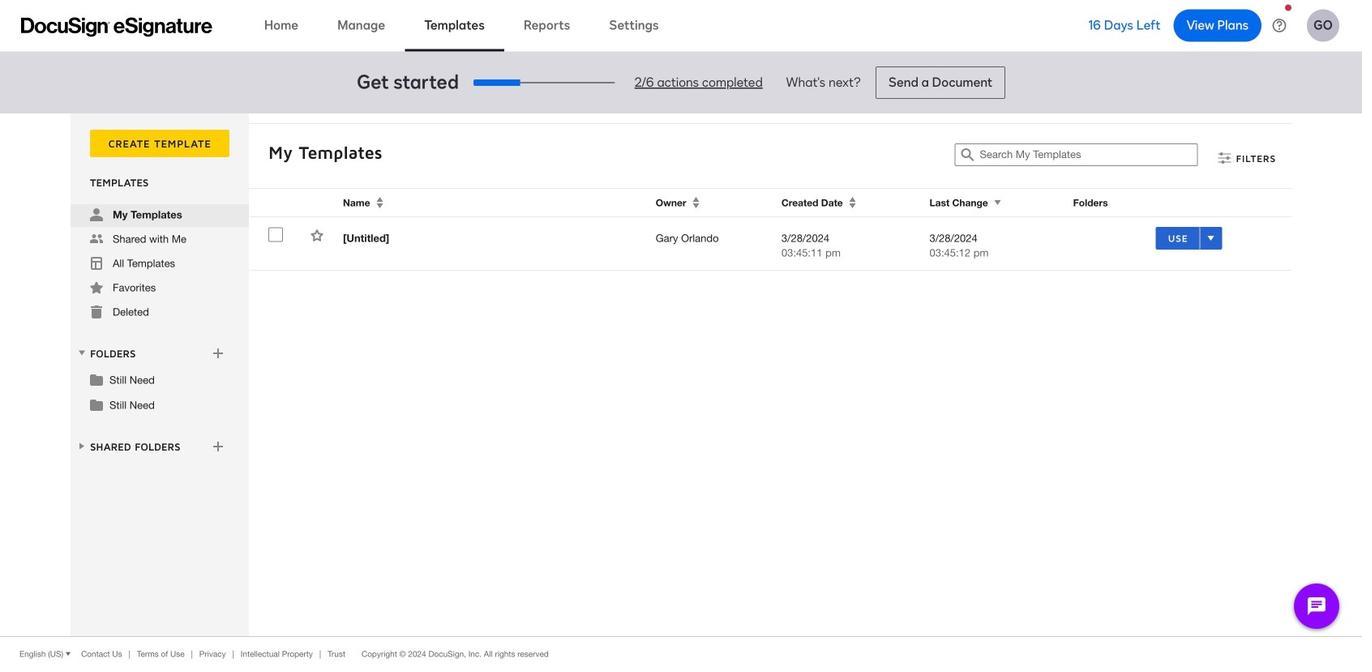 Task type: describe. For each thing, give the bounding box(es) containing it.
view shared folders image
[[75, 440, 88, 453]]

shared image
[[90, 233, 103, 246]]

Search My Templates text field
[[980, 144, 1197, 165]]

trash image
[[90, 306, 103, 319]]

docusign esignature image
[[21, 17, 212, 37]]



Task type: vqa. For each thing, say whether or not it's contained in the screenshot.
Secondary Navigation Region
yes



Task type: locate. For each thing, give the bounding box(es) containing it.
secondary navigation region
[[71, 114, 1296, 636]]

user image
[[90, 208, 103, 221]]

view folders image
[[75, 346, 88, 359]]

star filled image
[[90, 281, 103, 294]]

0 vertical spatial folder image
[[90, 373, 103, 386]]

2 folder image from the top
[[90, 398, 103, 411]]

1 folder image from the top
[[90, 373, 103, 386]]

more info region
[[0, 636, 1362, 671]]

1 vertical spatial folder image
[[90, 398, 103, 411]]

folder image
[[90, 373, 103, 386], [90, 398, 103, 411]]

add [untitled] to favorites image
[[311, 229, 323, 242]]

templates image
[[90, 257, 103, 270]]



